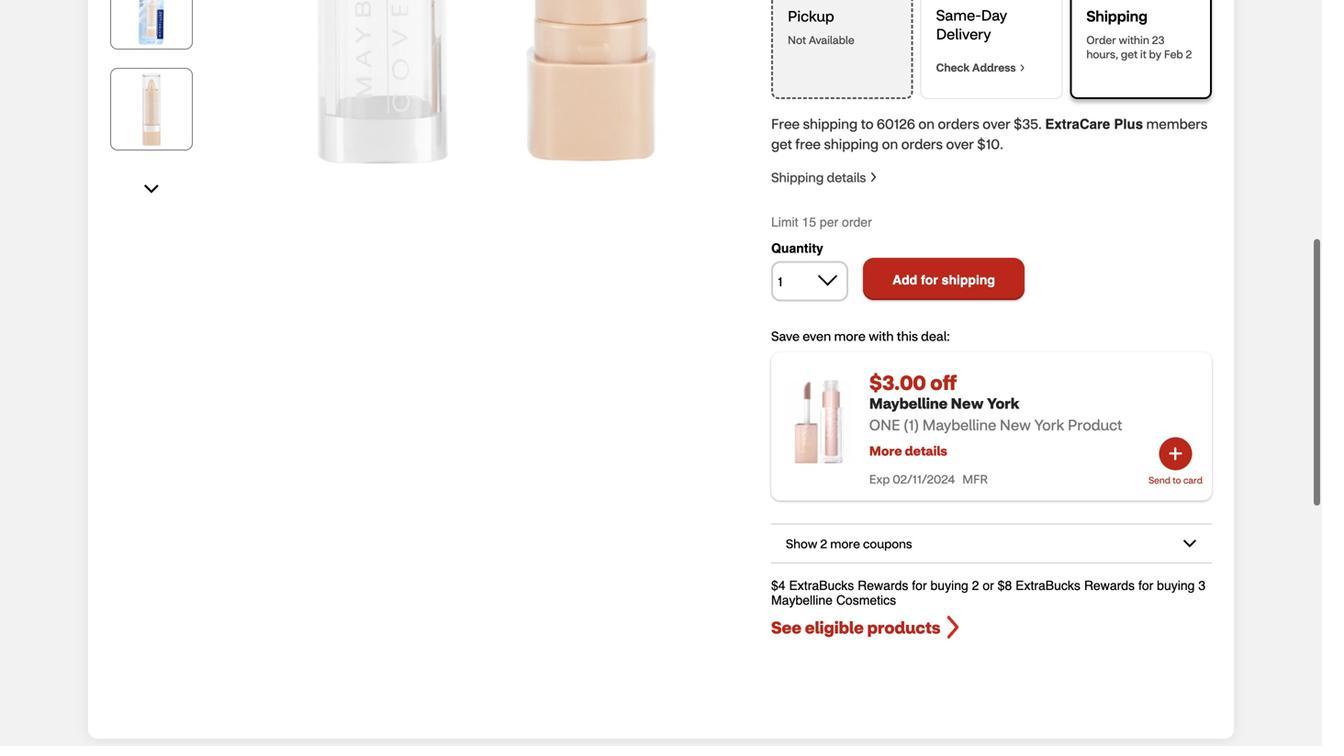 Task type: locate. For each thing, give the bounding box(es) containing it.
0 vertical spatial york
[[987, 394, 1020, 413]]

maybelline cover stick concealer, thumbnail image 5 of 7 image
[[115, 73, 188, 146]]

orders
[[938, 115, 979, 133], [901, 135, 943, 153]]

over down free shipping to 60126 on orders over $35. extracare plus
[[946, 135, 974, 153]]

2 inside button
[[820, 536, 827, 552]]

get down free at top
[[771, 135, 792, 153]]

add for shipping button
[[863, 258, 1025, 300]]

check
[[936, 60, 972, 74]]

more inside show 2 more coupons button
[[830, 536, 860, 552]]

mfr
[[962, 472, 988, 487]]

orders for shipping
[[901, 135, 943, 153]]

get left it
[[1121, 47, 1138, 61]]

it
[[1140, 47, 1147, 61]]

1 vertical spatial 2
[[820, 536, 827, 552]]

address
[[972, 60, 1016, 74]]

shipping up free
[[803, 115, 858, 133]]

0 vertical spatial more
[[834, 328, 866, 344]]

or
[[983, 579, 994, 593]]

shipping inside members get free shipping on orders over $10.
[[824, 135, 879, 153]]

send to card
[[1149, 474, 1203, 486]]

new left product
[[1000, 416, 1031, 434]]

shipping up order
[[1086, 6, 1148, 25]]

off
[[930, 369, 957, 395]]

on down 60126 on the top right of page
[[882, 135, 898, 153]]

2 right show
[[820, 536, 827, 552]]

orders up '$10.'
[[938, 115, 979, 133]]

pickup
[[788, 6, 834, 25]]

save
[[771, 328, 800, 344]]

exp
[[869, 472, 890, 487]]

extrabucks right $8
[[1016, 579, 1081, 593]]

$3.00
[[869, 369, 926, 395]]

maybelline down off
[[923, 416, 996, 434]]

0 horizontal spatial york
[[987, 394, 1020, 413]]

0 horizontal spatial extrabucks
[[789, 579, 854, 593]]

limit 15 per order
[[771, 215, 872, 230]]

orders down 60126 on the top right of page
[[901, 135, 943, 153]]

over up '$10.'
[[983, 115, 1011, 133]]

to inside send to card "button"
[[1173, 474, 1181, 486]]

get inside members get free shipping on orders over $10.
[[771, 135, 792, 153]]

same-
[[936, 6, 981, 24]]

pickup not available
[[788, 6, 854, 47]]

new
[[951, 394, 984, 413], [1000, 416, 1031, 434]]

0 vertical spatial new
[[951, 394, 984, 413]]

more details button
[[869, 443, 947, 459]]

2 inside shipping order within 23 hours, get it by feb 2
[[1186, 47, 1192, 61]]

0 vertical spatial get
[[1121, 47, 1138, 61]]

see eligible products
[[771, 617, 940, 638]]

save even more with this deal:
[[771, 328, 950, 344]]

for up the products
[[912, 579, 927, 593]]

1 vertical spatial over
[[946, 135, 974, 153]]

to left 60126 on the top right of page
[[861, 115, 874, 133]]

1 vertical spatial details
[[905, 443, 947, 459]]

shipping for details
[[771, 169, 824, 185]]

product
[[1068, 416, 1122, 434]]

2
[[1186, 47, 1192, 61], [820, 536, 827, 552], [972, 579, 979, 593]]

0 vertical spatial on
[[918, 115, 935, 133]]

shipping inside shipping order within 23 hours, get it by feb 2
[[1086, 6, 1148, 25]]

even
[[803, 328, 831, 344]]

2 vertical spatial 2
[[972, 579, 979, 593]]

0 horizontal spatial rewards
[[858, 579, 908, 593]]

1 horizontal spatial rewards
[[1084, 579, 1135, 593]]

23
[[1152, 33, 1165, 47]]

shipping up shipping details button
[[824, 135, 879, 153]]

1 horizontal spatial shipping
[[1086, 6, 1148, 25]]

0 horizontal spatial on
[[882, 135, 898, 153]]

1 horizontal spatial over
[[983, 115, 1011, 133]]

1 horizontal spatial to
[[1173, 474, 1181, 486]]

send to card button
[[1149, 438, 1203, 486]]

2 right feb
[[1186, 47, 1192, 61]]

same-day delivery
[[936, 6, 1007, 43]]

02/11/2024
[[893, 472, 955, 487]]

more left coupons
[[830, 536, 860, 552]]

2 vertical spatial shipping
[[942, 273, 995, 287]]

$8
[[998, 579, 1012, 593]]

rewards
[[858, 579, 908, 593], [1084, 579, 1135, 593]]

1 horizontal spatial details
[[905, 443, 947, 459]]

1 horizontal spatial 2
[[972, 579, 979, 593]]

2 vertical spatial maybelline
[[771, 593, 833, 608]]

on right 60126 on the top right of page
[[918, 115, 935, 133]]

more left with
[[834, 328, 866, 344]]

buying
[[931, 579, 968, 593], [1157, 579, 1195, 593]]

1 vertical spatial new
[[1000, 416, 1031, 434]]

on
[[918, 115, 935, 133], [882, 135, 898, 153]]

shipping down free
[[771, 169, 824, 185]]

2 horizontal spatial 2
[[1186, 47, 1192, 61]]

shipping right add
[[942, 273, 995, 287]]

details
[[827, 169, 866, 185], [905, 443, 947, 459]]

over
[[983, 115, 1011, 133], [946, 135, 974, 153]]

1 buying from the left
[[931, 579, 968, 593]]

over for $35.
[[983, 115, 1011, 133]]

get
[[1121, 47, 1138, 61], [771, 135, 792, 153]]

0 vertical spatial shipping
[[1086, 6, 1148, 25]]

york left product
[[1034, 416, 1064, 434]]

0 horizontal spatial to
[[861, 115, 874, 133]]

maybelline inside $4 extrabucks rewards for buying 2 or $8 extrabucks rewards for buying 3 maybelline cosmetics
[[771, 593, 833, 608]]

0 horizontal spatial shipping
[[771, 169, 824, 185]]

more for 2
[[830, 536, 860, 552]]

shipping inside button
[[942, 273, 995, 287]]

1 vertical spatial shipping
[[771, 169, 824, 185]]

card
[[1183, 474, 1203, 486]]

1 vertical spatial get
[[771, 135, 792, 153]]

see eligible products link
[[771, 615, 1212, 640]]

0 horizontal spatial new
[[951, 394, 984, 413]]

by
[[1149, 47, 1162, 61]]

buying left the or
[[931, 579, 968, 593]]

order
[[1086, 33, 1116, 47]]

3
[[1198, 579, 1206, 593]]

0 vertical spatial details
[[827, 169, 866, 185]]

extrabucks right '$4'
[[789, 579, 854, 593]]

go to next list of images image
[[144, 185, 159, 194]]

extrabucks
[[789, 579, 854, 593], [1016, 579, 1081, 593]]

$35.
[[1014, 115, 1042, 133]]

clicking on the image opens a new modal with 7 larger images of maybelline cover stick concealer. some images may not have descriptive text. 1 out of 7. image
[[211, 0, 762, 166]]

shipping
[[803, 115, 858, 133], [824, 135, 879, 153], [942, 273, 995, 287]]

shipping details
[[771, 169, 866, 185]]

free
[[795, 135, 821, 153]]

to
[[861, 115, 874, 133], [1173, 474, 1181, 486]]

for right add
[[921, 273, 938, 287]]

0 vertical spatial 2
[[1186, 47, 1192, 61]]

buying left 3
[[1157, 579, 1195, 593]]

on for shipping
[[882, 135, 898, 153]]

0 vertical spatial orders
[[938, 115, 979, 133]]

1 vertical spatial on
[[882, 135, 898, 153]]

0 horizontal spatial buying
[[931, 579, 968, 593]]

over for $10.
[[946, 135, 974, 153]]

york
[[987, 394, 1020, 413], [1034, 416, 1064, 434]]

0 horizontal spatial over
[[946, 135, 974, 153]]

1 rewards from the left
[[858, 579, 908, 593]]

1 vertical spatial orders
[[901, 135, 943, 153]]

details up order
[[827, 169, 866, 185]]

to left card in the right bottom of the page
[[1173, 474, 1181, 486]]

2 left the or
[[972, 579, 979, 593]]

0 vertical spatial over
[[983, 115, 1011, 133]]

1 vertical spatial to
[[1173, 474, 1181, 486]]

more
[[834, 328, 866, 344], [830, 536, 860, 552]]

new right $3.00
[[951, 394, 984, 413]]

$3.00 off maybelline new york one (1) maybelline new york product more details
[[869, 369, 1122, 459]]

add for shipping
[[892, 273, 995, 287]]

for
[[921, 273, 938, 287], [912, 579, 927, 593], [1138, 579, 1153, 593]]

one
[[869, 416, 900, 434]]

maybelline up see
[[771, 593, 833, 608]]

orders inside members get free shipping on orders over $10.
[[901, 135, 943, 153]]

0 horizontal spatial 2
[[820, 536, 827, 552]]

1 horizontal spatial extrabucks
[[1016, 579, 1081, 593]]

2 extrabucks from the left
[[1016, 579, 1081, 593]]

1 horizontal spatial buying
[[1157, 579, 1195, 593]]

1 vertical spatial shipping
[[824, 135, 879, 153]]

on inside members get free shipping on orders over $10.
[[882, 135, 898, 153]]

1 vertical spatial york
[[1034, 416, 1064, 434]]

maybelline up the (1)
[[869, 394, 948, 413]]

orders for 60126
[[938, 115, 979, 133]]

send
[[1149, 474, 1171, 486]]

1 extrabucks from the left
[[789, 579, 854, 593]]

deal:
[[921, 328, 950, 344]]

0 vertical spatial shipping
[[803, 115, 858, 133]]

maybelline
[[869, 394, 948, 413], [923, 416, 996, 434], [771, 593, 833, 608]]

over inside members get free shipping on orders over $10.
[[946, 135, 974, 153]]

15
[[802, 215, 816, 230]]

shipping
[[1086, 6, 1148, 25], [771, 169, 824, 185]]

1 vertical spatial more
[[830, 536, 860, 552]]

this
[[897, 328, 918, 344]]

york right off
[[987, 394, 1020, 413]]

details up 02/11/2024
[[905, 443, 947, 459]]

1 horizontal spatial get
[[1121, 47, 1138, 61]]

0 horizontal spatial get
[[771, 135, 792, 153]]

1 horizontal spatial on
[[918, 115, 935, 133]]



Task type: vqa. For each thing, say whether or not it's contained in the screenshot.
+ within $5 ExtraBucks Rewards for spending $25 on CVS Health Pain, First Aid Tapes, Hot/Cold Therapy, Topical Analgesics, Diabetes or select Cold products + More Deals
no



Task type: describe. For each thing, give the bounding box(es) containing it.
feb
[[1164, 47, 1183, 61]]

limit
[[771, 215, 798, 230]]

1 horizontal spatial york
[[1034, 416, 1064, 434]]

$4
[[771, 579, 786, 593]]

shipping for order
[[1086, 6, 1148, 25]]

quantity
[[771, 241, 823, 256]]

2 rewards from the left
[[1084, 579, 1135, 593]]

delivery
[[936, 24, 991, 43]]

products
[[867, 617, 940, 638]]

cosmetics
[[836, 593, 896, 608]]

$4 extrabucks rewards for buying 2 or $8 extrabucks rewards for buying 3 maybelline cosmetics
[[771, 579, 1206, 608]]

hours,
[[1086, 47, 1118, 61]]

$10.
[[977, 135, 1003, 153]]

add
[[892, 273, 917, 287]]

show
[[786, 536, 818, 552]]

exp 02/11/2024 mfr
[[869, 472, 988, 487]]

2 inside $4 extrabucks rewards for buying 2 or $8 extrabucks rewards for buying 3 maybelline cosmetics
[[972, 579, 979, 593]]

for inside button
[[921, 273, 938, 287]]

show 2 more coupons
[[786, 536, 912, 552]]

plus
[[1114, 116, 1143, 132]]

0 horizontal spatial details
[[827, 169, 866, 185]]

see
[[771, 617, 801, 638]]

1 vertical spatial maybelline
[[923, 416, 996, 434]]

2 buying from the left
[[1157, 579, 1195, 593]]

not
[[788, 33, 806, 47]]

shipping order within 23 hours, get it by feb 2
[[1086, 6, 1192, 61]]

free shipping to 60126 on orders over $35. extracare plus
[[771, 115, 1143, 133]]

extracare
[[1045, 116, 1110, 132]]

shipping details button
[[771, 169, 876, 185]]

more
[[869, 443, 902, 459]]

60126
[[877, 115, 915, 133]]

available
[[809, 33, 854, 47]]

get inside shipping order within 23 hours, get it by feb 2
[[1121, 47, 1138, 61]]

(1)
[[904, 416, 919, 434]]

show 2 more coupons button
[[771, 525, 1212, 563]]

with
[[869, 328, 894, 344]]

1 horizontal spatial new
[[1000, 416, 1031, 434]]

on for 60126
[[918, 115, 935, 133]]

day
[[981, 6, 1007, 24]]

details inside $3.00 off maybelline new york one (1) maybelline new york product more details
[[905, 443, 947, 459]]

coupons
[[863, 536, 912, 552]]

free
[[771, 115, 800, 133]]

maybelline cover stick concealer, thumbnail image 4 of 7 image
[[115, 0, 188, 45]]

more for even
[[834, 328, 866, 344]]

0 vertical spatial to
[[861, 115, 874, 133]]

members get free shipping on orders over $10.
[[771, 115, 1208, 153]]

members
[[1146, 115, 1208, 133]]

within
[[1119, 33, 1149, 47]]

order
[[842, 215, 872, 230]]

eligible
[[805, 617, 864, 638]]

per
[[820, 215, 838, 230]]

for left 3
[[1138, 579, 1153, 593]]

0 vertical spatial maybelline
[[869, 394, 948, 413]]



